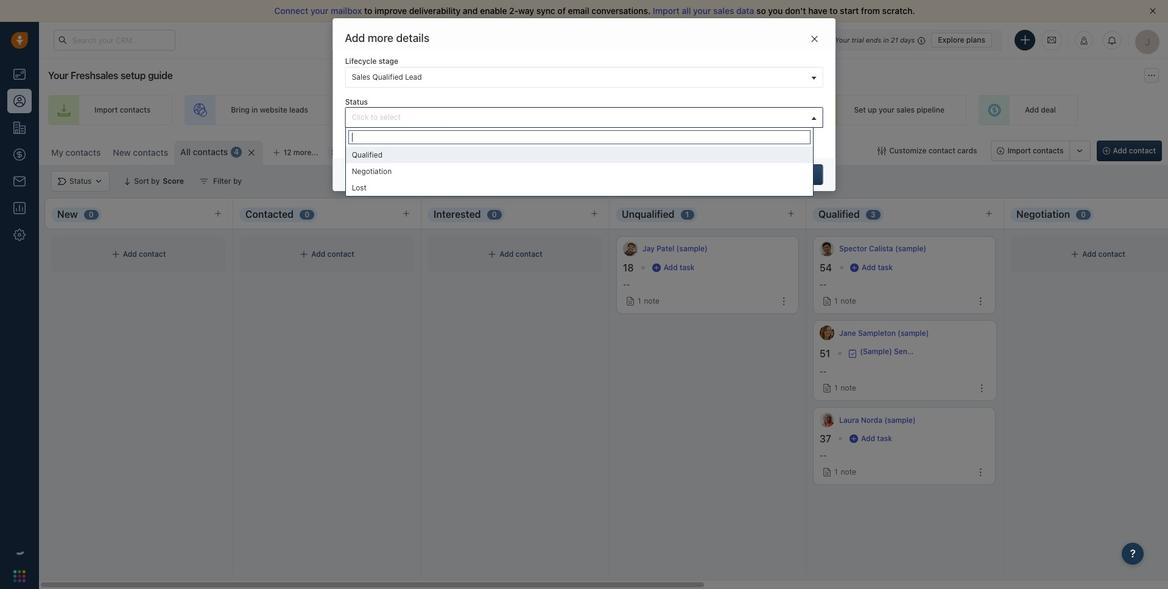 Task type: vqa. For each thing, say whether or not it's contained in the screenshot.
"LEAD"
yes



Task type: describe. For each thing, give the bounding box(es) containing it.
set up your sales pipeline link
[[808, 95, 967, 126]]

add deal
[[1025, 106, 1056, 115]]

my
[[51, 147, 63, 158]]

of
[[558, 5, 566, 16]]

contacts right my
[[66, 147, 101, 158]]

(sample) for 51
[[898, 329, 929, 338]]

route
[[526, 106, 546, 115]]

1 for 54
[[835, 297, 838, 306]]

jay
[[643, 245, 655, 254]]

j image
[[820, 326, 835, 341]]

sales left data
[[714, 5, 734, 16]]

improve
[[375, 5, 407, 16]]

your inside route leads to your team link
[[578, 106, 594, 115]]

to inside dropdown button
[[371, 113, 378, 122]]

click to select
[[352, 113, 401, 122]]

connect your mailbox to improve deliverability and enable 2-way sync of email conversations. import all your sales data so you don't have to start from scratch.
[[274, 5, 915, 16]]

sync
[[537, 5, 556, 16]]

leads inside the bring in website leads link
[[289, 106, 308, 115]]

lead
[[405, 72, 422, 81]]

filter by
[[213, 177, 242, 186]]

qualified option
[[346, 147, 814, 163]]

all contacts 4
[[180, 147, 239, 157]]

1 vertical spatial negotiation
[[1017, 209, 1071, 220]]

patel
[[657, 245, 675, 254]]

container_wx8msf4aqz5i3rn1 image inside filter by button
[[200, 177, 208, 186]]

task for unqualified
[[680, 263, 695, 272]]

from
[[861, 5, 880, 16]]

add task for unqualified
[[664, 263, 695, 272]]

sales qualified lead
[[352, 72, 422, 81]]

contacts inside import contacts link
[[120, 106, 151, 115]]

add inside dialog
[[345, 32, 365, 44]]

ends
[[866, 36, 882, 44]]

have
[[809, 5, 828, 16]]

12 more...
[[284, 148, 318, 157]]

your inside "set up your sales pipeline" link
[[879, 106, 895, 115]]

add deal link
[[979, 95, 1078, 126]]

j image
[[623, 242, 638, 256]]

sampleton
[[858, 329, 896, 338]]

l image
[[820, 413, 835, 428]]

to left the start
[[830, 5, 838, 16]]

contacts inside import contacts button
[[1033, 146, 1064, 155]]

website
[[260, 106, 287, 115]]

0 for contacted
[[305, 210, 310, 219]]

jay patel (sample) link
[[643, 244, 708, 254]]

1 for 37
[[835, 468, 838, 477]]

contacts right the all
[[193, 147, 228, 157]]

jay patel (sample)
[[643, 245, 708, 254]]

import all your sales data link
[[653, 5, 757, 16]]

filter by button
[[192, 171, 250, 192]]

explore plans link
[[932, 33, 992, 47]]

in inside the bring in website leads link
[[252, 106, 258, 115]]

your left mailbox at the left top of the page
[[311, 5, 329, 16]]

create sales sequence
[[694, 106, 774, 115]]

add contact for new
[[123, 250, 166, 259]]

37
[[820, 434, 832, 445]]

-- for 18
[[623, 280, 630, 289]]

(sample) for 54
[[896, 245, 927, 254]]

jane sampleton (sample) link
[[840, 328, 929, 339]]

1 horizontal spatial import
[[653, 5, 680, 16]]

route leads to your team link
[[479, 95, 636, 126]]

pipeline
[[917, 106, 945, 115]]

bring in website leads link
[[185, 95, 330, 126]]

import contacts for import contacts button
[[1008, 146, 1064, 155]]

your for your trial ends in 21 days
[[835, 36, 850, 44]]

laura norda (sample)
[[840, 416, 916, 425]]

negotiation option
[[346, 163, 814, 180]]

days
[[900, 36, 915, 44]]

by
[[233, 177, 242, 186]]

container_wx8msf4aqz5i3rn1 image for 54
[[851, 264, 859, 272]]

jane
[[840, 329, 856, 338]]

up
[[868, 106, 877, 115]]

your trial ends in 21 days
[[835, 36, 915, 44]]

your freshsales setup guide
[[48, 70, 173, 81]]

guide
[[148, 70, 173, 81]]

import contacts link
[[48, 95, 173, 126]]

lost option
[[346, 180, 814, 196]]

email
[[568, 5, 590, 16]]

qualified inside option
[[352, 150, 383, 159]]

mailbox
[[331, 5, 362, 16]]

new for new contacts
[[113, 147, 131, 158]]

freshsales
[[71, 70, 118, 81]]

route leads to your team
[[526, 106, 614, 115]]

add contact button
[[1097, 141, 1162, 161]]

invite your team
[[389, 106, 445, 115]]

Search your CRM... text field
[[54, 30, 175, 51]]

sales
[[352, 72, 370, 81]]

1 note for 18
[[638, 297, 660, 306]]

1 for 18
[[638, 297, 641, 306]]

add more details
[[345, 32, 430, 44]]

negotiation inside option
[[352, 167, 392, 176]]

sales left pipeline
[[897, 106, 915, 115]]

add contact inside 'button'
[[1113, 146, 1156, 155]]

import contacts for import contacts link on the left top
[[94, 106, 151, 115]]

data
[[737, 5, 754, 16]]

to right mailbox at the left top of the page
[[364, 5, 372, 16]]

qualified inside button
[[373, 72, 403, 81]]

what's new image
[[1080, 37, 1089, 45]]

spector
[[840, 245, 867, 254]]

deliverability
[[409, 5, 461, 16]]

calista
[[869, 245, 894, 254]]

close image
[[1150, 8, 1156, 14]]

add task for qualified
[[862, 263, 893, 272]]

all
[[682, 5, 691, 16]]

click
[[352, 113, 369, 122]]

(sample) for 18
[[677, 245, 708, 254]]

trial
[[852, 36, 864, 44]]

add contact for contacted
[[311, 250, 354, 259]]

my contacts
[[51, 147, 101, 158]]

import contacts group
[[991, 141, 1091, 161]]

container_wx8msf4aqz5i3rn1 image inside customize contact cards button
[[878, 147, 887, 155]]

sequence
[[740, 106, 774, 115]]

import for import contacts link on the left top
[[94, 106, 118, 115]]

setup
[[121, 70, 146, 81]]

import contacts button
[[991, 141, 1070, 161]]

send email image
[[1048, 35, 1056, 45]]

sales right the create
[[720, 106, 738, 115]]

laura
[[840, 416, 859, 425]]

to down the sales qualified lead button
[[569, 106, 576, 115]]

explore
[[938, 35, 965, 44]]

o
[[340, 148, 346, 157]]

spector calista (sample) link
[[840, 244, 927, 254]]

1 horizontal spatial in
[[884, 36, 889, 44]]

⌘ o
[[331, 148, 346, 157]]

note for 51
[[841, 384, 856, 393]]

(sample) for 37
[[885, 416, 916, 425]]

laura norda (sample) link
[[840, 415, 916, 426]]

jane sampleton (sample)
[[840, 329, 929, 338]]



Task type: locate. For each thing, give the bounding box(es) containing it.
1
[[686, 210, 689, 219], [638, 297, 641, 306], [835, 297, 838, 306], [835, 384, 838, 393], [835, 468, 838, 477]]

container_wx8msf4aqz5i3rn1 image down jane
[[849, 349, 857, 358]]

(sample) inside the 'spector calista (sample)' link
[[896, 245, 927, 254]]

12 more... button
[[266, 144, 325, 161]]

invite
[[389, 106, 408, 115]]

new
[[113, 147, 131, 158], [57, 209, 78, 220]]

1 vertical spatial in
[[252, 106, 258, 115]]

your left freshsales
[[48, 70, 68, 81]]

1 horizontal spatial negotiation
[[1017, 209, 1071, 220]]

task down laura norda (sample) link
[[878, 435, 892, 444]]

in left 21
[[884, 36, 889, 44]]

set
[[854, 106, 866, 115]]

conversations.
[[592, 5, 651, 16]]

4 0 from the left
[[1081, 210, 1086, 219]]

(sample) inside laura norda (sample) link
[[885, 416, 916, 425]]

import down your freshsales setup guide
[[94, 106, 118, 115]]

set up your sales pipeline
[[854, 106, 945, 115]]

2 horizontal spatial import
[[1008, 146, 1031, 155]]

0 vertical spatial import
[[653, 5, 680, 16]]

enable
[[480, 5, 507, 16]]

0 horizontal spatial team
[[428, 106, 445, 115]]

add task down calista
[[862, 263, 893, 272]]

lifecycle
[[345, 57, 377, 66]]

customize contact cards
[[890, 146, 977, 155]]

0 vertical spatial container_wx8msf4aqz5i3rn1 image
[[878, 147, 887, 155]]

team down the sales qualified lead button
[[596, 106, 614, 115]]

(sample) right 'sampleton' at the right bottom of the page
[[898, 329, 929, 338]]

my contacts button
[[45, 141, 107, 165], [51, 147, 101, 158]]

1 up j image on the right of page
[[835, 297, 838, 306]]

1 note for 37
[[835, 468, 856, 477]]

add
[[345, 32, 365, 44], [1025, 106, 1039, 115], [1113, 146, 1127, 155], [123, 250, 137, 259], [311, 250, 326, 259], [500, 250, 514, 259], [1083, 250, 1097, 259], [664, 263, 678, 272], [862, 263, 876, 272], [861, 435, 876, 444]]

⌘
[[331, 148, 338, 157]]

your right invite
[[410, 106, 426, 115]]

contacts left the all
[[133, 147, 168, 158]]

container_wx8msf4aqz5i3rn1 image down spector
[[851, 264, 859, 272]]

bring in website leads
[[231, 106, 308, 115]]

0 for negotiation
[[1081, 210, 1086, 219]]

0
[[89, 210, 94, 219], [305, 210, 310, 219], [492, 210, 497, 219], [1081, 210, 1086, 219]]

0 vertical spatial negotiation
[[352, 167, 392, 176]]

unqualified
[[622, 209, 675, 220]]

-- down 51
[[820, 367, 827, 377]]

contact inside add contact 'button'
[[1129, 146, 1156, 155]]

in right "bring"
[[252, 106, 258, 115]]

qualified down stage
[[373, 72, 403, 81]]

(sample) inside jay patel (sample) link
[[677, 245, 708, 254]]

21
[[891, 36, 898, 44]]

1 horizontal spatial import contacts
[[1008, 146, 1064, 155]]

3 0 from the left
[[492, 210, 497, 219]]

(sample) inside jane sampleton (sample) link
[[898, 329, 929, 338]]

to
[[364, 5, 372, 16], [830, 5, 838, 16], [569, 106, 576, 115], [371, 113, 378, 122]]

add contact for interested
[[500, 250, 543, 259]]

-- for 51
[[820, 367, 827, 377]]

2 team from the left
[[596, 106, 614, 115]]

select
[[380, 113, 401, 122]]

you
[[769, 5, 783, 16]]

2 vertical spatial container_wx8msf4aqz5i3rn1 image
[[849, 349, 857, 358]]

-- down 54
[[820, 280, 827, 289]]

new contacts button
[[107, 141, 174, 165], [113, 147, 168, 158]]

cards
[[958, 146, 977, 155]]

and
[[463, 5, 478, 16]]

so
[[757, 5, 766, 16]]

customize
[[890, 146, 927, 155]]

your down the sales qualified lead button
[[578, 106, 594, 115]]

1 horizontal spatial team
[[596, 106, 614, 115]]

status
[[345, 97, 368, 106]]

container_wx8msf4aqz5i3rn1 image
[[200, 177, 208, 186], [111, 250, 120, 259], [300, 250, 308, 259], [488, 250, 497, 259], [1071, 250, 1080, 259], [652, 264, 661, 272], [850, 435, 858, 444]]

to right click
[[371, 113, 378, 122]]

details
[[397, 32, 430, 44]]

2 vertical spatial qualified
[[819, 209, 860, 220]]

spector calista (sample)
[[840, 245, 927, 254]]

add task down jay patel (sample) link
[[664, 263, 695, 272]]

deal
[[1041, 106, 1056, 115]]

0 vertical spatial your
[[835, 36, 850, 44]]

connect your mailbox link
[[274, 5, 364, 16]]

bring
[[231, 106, 250, 115]]

connect
[[274, 5, 308, 16]]

add more details dialog
[[333, 18, 836, 191]]

0 horizontal spatial import contacts
[[94, 106, 151, 115]]

1 horizontal spatial leads
[[548, 106, 567, 115]]

-- down "37"
[[820, 452, 827, 461]]

new for new
[[57, 209, 78, 220]]

1 note for 54
[[835, 297, 856, 306]]

lost
[[352, 183, 367, 192]]

note for 54
[[841, 297, 856, 306]]

your inside invite your team link
[[410, 106, 426, 115]]

list box containing qualified
[[346, 147, 814, 196]]

2 vertical spatial import
[[1008, 146, 1031, 155]]

container_wx8msf4aqz5i3rn1 image for 51
[[849, 349, 857, 358]]

note
[[644, 297, 660, 306], [841, 297, 856, 306], [841, 384, 856, 393], [841, 468, 856, 477]]

4
[[234, 148, 239, 157]]

1 note down laura
[[835, 468, 856, 477]]

import inside import contacts button
[[1008, 146, 1031, 155]]

(sample) right norda
[[885, 416, 916, 425]]

1 vertical spatial qualified
[[352, 150, 383, 159]]

all
[[180, 147, 191, 157]]

(sample) right patel
[[677, 245, 708, 254]]

1 vertical spatial import
[[94, 106, 118, 115]]

freshworks switcher image
[[13, 571, 26, 583]]

51
[[820, 348, 831, 359]]

1 team from the left
[[428, 106, 445, 115]]

1 note up jane
[[835, 297, 856, 306]]

interested
[[434, 209, 481, 220]]

stage
[[379, 57, 398, 66]]

list box
[[346, 147, 814, 196]]

s image
[[820, 242, 835, 256]]

(sample)
[[677, 245, 708, 254], [896, 245, 927, 254], [898, 329, 929, 338], [885, 416, 916, 425]]

start
[[840, 5, 859, 16]]

2 leads from the left
[[548, 106, 567, 115]]

way
[[518, 5, 534, 16]]

3
[[871, 210, 876, 219]]

task
[[680, 263, 695, 272], [878, 263, 893, 272], [878, 435, 892, 444]]

contact inside customize contact cards button
[[929, 146, 956, 155]]

0 horizontal spatial in
[[252, 106, 258, 115]]

import inside import contacts link
[[94, 106, 118, 115]]

task down the 'spector calista (sample)' link
[[878, 263, 893, 272]]

54
[[820, 263, 832, 274]]

None search field
[[348, 130, 811, 144]]

lifecycle stage
[[345, 57, 398, 66]]

leads
[[289, 106, 308, 115], [548, 106, 567, 115]]

add task down laura norda (sample) link
[[861, 435, 892, 444]]

import contacts inside button
[[1008, 146, 1064, 155]]

0 horizontal spatial leads
[[289, 106, 308, 115]]

1 note down jay
[[638, 297, 660, 306]]

18
[[623, 263, 634, 274]]

import left all
[[653, 5, 680, 16]]

negotiation
[[352, 167, 392, 176], [1017, 209, 1071, 220]]

1 down j icon
[[638, 297, 641, 306]]

sales
[[714, 5, 734, 16], [720, 106, 738, 115], [897, 106, 915, 115]]

0 horizontal spatial negotiation
[[352, 167, 392, 176]]

1 horizontal spatial your
[[835, 36, 850, 44]]

team
[[428, 106, 445, 115], [596, 106, 614, 115]]

container_wx8msf4aqz5i3rn1 image
[[878, 147, 887, 155], [851, 264, 859, 272], [849, 349, 857, 358]]

your left "trial"
[[835, 36, 850, 44]]

(sample) right calista
[[896, 245, 927, 254]]

click to select button
[[345, 107, 823, 128]]

task down jay patel (sample) link
[[680, 263, 695, 272]]

your right the up at the right top of the page
[[879, 106, 895, 115]]

new contacts
[[113, 147, 168, 158]]

qualified left 3
[[819, 209, 860, 220]]

your
[[311, 5, 329, 16], [693, 5, 711, 16], [410, 106, 426, 115], [578, 106, 594, 115], [879, 106, 895, 115]]

1 for 51
[[835, 384, 838, 393]]

customize contact cards button
[[870, 141, 985, 161]]

more
[[368, 32, 394, 44]]

leads inside route leads to your team link
[[548, 106, 567, 115]]

invite your team link
[[342, 95, 467, 126]]

2 0 from the left
[[305, 210, 310, 219]]

-- for 54
[[820, 280, 827, 289]]

1 up 'jay patel (sample)'
[[686, 210, 689, 219]]

-- down 18
[[623, 280, 630, 289]]

don't
[[785, 5, 806, 16]]

0 vertical spatial import contacts
[[94, 106, 151, 115]]

1 note up laura
[[835, 384, 856, 393]]

scratch.
[[883, 5, 915, 16]]

1 up l icon
[[835, 384, 838, 393]]

filter
[[213, 177, 231, 186]]

import contacts down add deal
[[1008, 146, 1064, 155]]

note up jane
[[841, 297, 856, 306]]

note up laura
[[841, 384, 856, 393]]

1 down l icon
[[835, 468, 838, 477]]

note down laura
[[841, 468, 856, 477]]

1 0 from the left
[[89, 210, 94, 219]]

import down "add deal" link
[[1008, 146, 1031, 155]]

1 horizontal spatial new
[[113, 147, 131, 158]]

import for import contacts button
[[1008, 146, 1031, 155]]

1 vertical spatial container_wx8msf4aqz5i3rn1 image
[[851, 264, 859, 272]]

1 note for 51
[[835, 384, 856, 393]]

1 vertical spatial import contacts
[[1008, 146, 1064, 155]]

0 horizontal spatial new
[[57, 209, 78, 220]]

norda
[[861, 416, 883, 425]]

team right invite
[[428, 106, 445, 115]]

add inside 'button'
[[1113, 146, 1127, 155]]

contacts
[[120, 106, 151, 115], [1033, 146, 1064, 155], [193, 147, 228, 157], [66, 147, 101, 158], [133, 147, 168, 158]]

your for your freshsales setup guide
[[48, 70, 68, 81]]

qualified
[[373, 72, 403, 81], [352, 150, 383, 159], [819, 209, 860, 220]]

leads right website
[[289, 106, 308, 115]]

create sales sequence link
[[648, 95, 796, 126]]

note for 37
[[841, 468, 856, 477]]

contacts down deal
[[1033, 146, 1064, 155]]

0 for interested
[[492, 210, 497, 219]]

0 vertical spatial qualified
[[373, 72, 403, 81]]

1 vertical spatial your
[[48, 70, 68, 81]]

1 leads from the left
[[289, 106, 308, 115]]

more...
[[294, 148, 318, 157]]

2-
[[509, 5, 518, 16]]

0 horizontal spatial import
[[94, 106, 118, 115]]

0 vertical spatial in
[[884, 36, 889, 44]]

import contacts down setup
[[94, 106, 151, 115]]

12
[[284, 148, 292, 157]]

your right all
[[693, 5, 711, 16]]

qualified right o
[[352, 150, 383, 159]]

container_wx8msf4aqz5i3rn1 image left customize
[[878, 147, 887, 155]]

leads right route
[[548, 106, 567, 115]]

in
[[884, 36, 889, 44], [252, 106, 258, 115]]

-- for 37
[[820, 452, 827, 461]]

your
[[835, 36, 850, 44], [48, 70, 68, 81]]

plans
[[967, 35, 986, 44]]

contacts down setup
[[120, 106, 151, 115]]

0 horizontal spatial your
[[48, 70, 68, 81]]

0 for new
[[89, 210, 94, 219]]

0 vertical spatial new
[[113, 147, 131, 158]]

note for 18
[[644, 297, 660, 306]]

note down jay
[[644, 297, 660, 306]]

1 vertical spatial new
[[57, 209, 78, 220]]

task for qualified
[[878, 263, 893, 272]]



